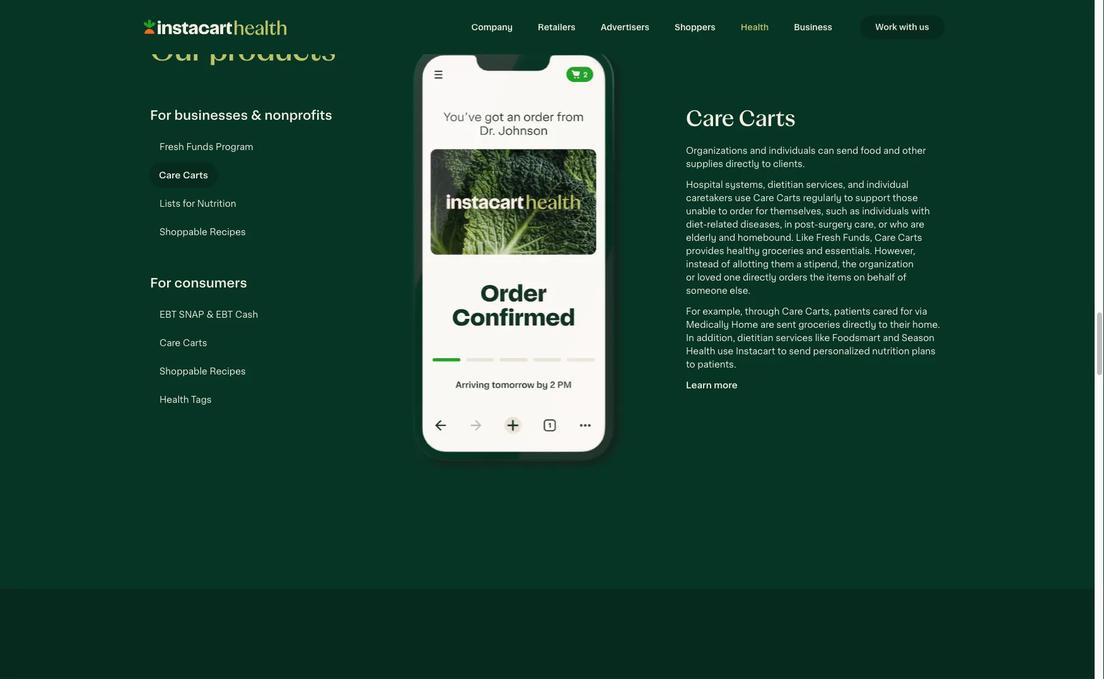 Task type: vqa. For each thing, say whether or not it's contained in the screenshot.
the organization
yes



Task type: describe. For each thing, give the bounding box(es) containing it.
fresh inside hospital systems, dietitian services, and individual caretakers use care carts regularly to support those unable to order for themselves, such as individuals with diet-related diseases, in post-surgery care, or who are elderly and homebound. like fresh funds, care carts provides healthy groceries and essentials. however, instead of allotting them a stipend, the organization or loved one directly orders the items on behalf of someone else.
[[816, 233, 841, 242]]

services,
[[806, 180, 846, 189]]

individuals inside hospital systems, dietitian services, and individual caretakers use care carts regularly to support those unable to order for themselves, such as individuals with diet-related diseases, in post-surgery care, or who are elderly and homebound. like fresh funds, care carts provides healthy groceries and essentials. however, instead of allotting them a stipend, the organization or loved one directly orders the items on behalf of someone else.
[[862, 206, 909, 216]]

2 recipes from the top
[[210, 367, 246, 376]]

provides
[[686, 246, 724, 256]]

related
[[707, 220, 738, 229]]

and up stipend,
[[806, 246, 823, 256]]

0 horizontal spatial or
[[686, 273, 695, 282]]

send inside organizations and individuals can send food and other supplies directly to clients.
[[837, 146, 859, 155]]

food
[[861, 146, 881, 155]]

1 horizontal spatial the
[[842, 259, 857, 269]]

care up organizations on the right top of the page
[[686, 108, 734, 130]]

fresh funds program
[[160, 142, 253, 152]]

patients
[[834, 307, 871, 316]]

regularly
[[803, 193, 842, 203]]

and up support
[[848, 180, 865, 189]]

one
[[724, 273, 741, 282]]

in
[[785, 220, 792, 229]]

2 shoppable from the top
[[160, 367, 207, 376]]

use inside the for example, through care carts, patients cared for via medically home are sent groceries directly to their home. in addition, dietitian services like foodsmart and season health use instacart to send personalized nutrition plans to patients.
[[718, 346, 734, 356]]

systems,
[[725, 180, 766, 189]]

like
[[815, 333, 830, 343]]

for for for consumers
[[150, 276, 171, 290]]

to down cared
[[879, 320, 888, 329]]

lists
[[160, 199, 181, 208]]

funds
[[186, 142, 214, 152]]

to inside organizations and individuals can send food and other supplies directly to clients.
[[762, 159, 771, 169]]

fresh inside tab list
[[160, 142, 184, 152]]

snap
[[179, 310, 204, 320]]

businesses
[[174, 108, 248, 122]]

with inside work with us link
[[899, 23, 917, 31]]

care carts for &
[[160, 339, 207, 348]]

like
[[796, 233, 814, 242]]

order
[[730, 206, 754, 216]]

season
[[902, 333, 935, 343]]

business
[[794, 23, 832, 31]]

homebound.
[[738, 233, 794, 242]]

clients.
[[773, 159, 805, 169]]

advertisers
[[601, 23, 650, 31]]

themselves,
[[770, 206, 824, 216]]

funds,
[[843, 233, 873, 242]]

other
[[903, 146, 926, 155]]

dietitian inside hospital systems, dietitian services, and individual caretakers use care carts regularly to support those unable to order for themselves, such as individuals with diet-related diseases, in post-surgery care, or who are elderly and homebound. like fresh funds, care carts provides healthy groceries and essentials. however, instead of allotting them a stipend, the organization or loved one directly orders the items on behalf of someone else.
[[768, 180, 804, 189]]

learn
[[686, 381, 712, 390]]

instead
[[686, 259, 719, 269]]

work
[[876, 23, 897, 31]]

more
[[714, 381, 738, 390]]

organizations
[[686, 146, 748, 155]]

essentials.
[[825, 246, 872, 256]]

1 recipes from the top
[[210, 227, 246, 237]]

nutrition
[[197, 199, 236, 208]]

on
[[854, 273, 865, 282]]

for for for example, through care carts, patients cared for via medically home are sent groceries directly to their home. in addition, dietitian services like foodsmart and season health use instacart to send personalized nutrition plans to patients.
[[686, 307, 701, 316]]

care up lists
[[159, 171, 181, 180]]

instacart
[[736, 346, 775, 356]]

& for snap
[[206, 310, 214, 320]]

0 horizontal spatial for
[[183, 199, 195, 208]]

for businesses & nonprofits
[[150, 108, 332, 122]]

can
[[818, 146, 834, 155]]

as
[[850, 206, 860, 216]]

and down related
[[719, 233, 736, 242]]

care carts inside tab panel
[[686, 108, 796, 130]]

home.
[[913, 320, 940, 329]]

in
[[686, 333, 694, 343]]

retailers
[[538, 23, 576, 31]]

2 ebt from the left
[[216, 310, 233, 320]]

to up related
[[718, 206, 728, 216]]

example,
[[703, 307, 743, 316]]

patients.
[[698, 360, 736, 369]]

supplies
[[686, 159, 723, 169]]

care down systems,
[[753, 193, 774, 203]]

us
[[919, 23, 929, 31]]

for consumers
[[150, 276, 247, 290]]

cash
[[235, 310, 258, 320]]

work with us
[[876, 23, 929, 31]]

1 ebt from the left
[[160, 310, 177, 320]]

for example, through care carts, patients cared for via medically home are sent groceries directly to their home. in addition, dietitian services like foodsmart and season health use instacart to send personalized nutrition plans to patients.
[[686, 307, 940, 369]]

elderly
[[686, 233, 717, 242]]

stipend,
[[804, 259, 840, 269]]

care,
[[855, 220, 876, 229]]

surgery
[[818, 220, 852, 229]]

care carts for program
[[159, 171, 208, 180]]

health button
[[728, 15, 782, 39]]

groceries inside hospital systems, dietitian services, and individual caretakers use care carts regularly to support those unable to order for themselves, such as individuals with diet-related diseases, in post-surgery care, or who are elderly and homebound. like fresh funds, care carts provides healthy groceries and essentials. however, instead of allotting them a stipend, the organization or loved one directly orders the items on behalf of someone else.
[[762, 246, 804, 256]]

1 shoppable recipes from the top
[[160, 227, 246, 237]]

hospital
[[686, 180, 723, 189]]

loved
[[697, 273, 722, 282]]



Task type: locate. For each thing, give the bounding box(es) containing it.
care up the however,
[[875, 233, 896, 242]]

shoppable up health tags
[[160, 367, 207, 376]]

directly up foodsmart
[[843, 320, 876, 329]]

to up as
[[844, 193, 853, 203]]

of down organization
[[898, 273, 907, 282]]

the down stipend,
[[810, 273, 825, 282]]

business button
[[782, 15, 845, 39]]

to down services
[[778, 346, 787, 356]]

learn more link
[[686, 381, 738, 390]]

or down instead
[[686, 273, 695, 282]]

with left us
[[899, 23, 917, 31]]

0 horizontal spatial the
[[810, 273, 825, 282]]

care up 'sent'
[[782, 307, 803, 316]]

for inside the for example, through care carts, patients cared for via medically home are sent groceries directly to their home. in addition, dietitian services like foodsmart and season health use instacart to send personalized nutrition plans to patients.
[[686, 307, 701, 316]]

to up learn
[[686, 360, 695, 369]]

0 horizontal spatial health
[[160, 395, 189, 405]]

care carts tab panel
[[686, 107, 945, 589]]

use inside hospital systems, dietitian services, and individual caretakers use care carts regularly to support those unable to order for themselves, such as individuals with diet-related diseases, in post-surgery care, or who are elderly and homebound. like fresh funds, care carts provides healthy groceries and essentials. however, instead of allotting them a stipend, the organization or loved one directly orders the items on behalf of someone else.
[[735, 193, 751, 203]]

0 vertical spatial groceries
[[762, 246, 804, 256]]

2 shoppable recipes from the top
[[160, 367, 246, 376]]

via
[[915, 307, 927, 316]]

through
[[745, 307, 780, 316]]

1 horizontal spatial send
[[837, 146, 859, 155]]

consumers
[[174, 276, 247, 290]]

1 vertical spatial with
[[911, 206, 930, 216]]

1 horizontal spatial fresh
[[816, 233, 841, 242]]

program
[[216, 142, 253, 152]]

home
[[731, 320, 758, 329]]

1 vertical spatial tab list
[[150, 302, 342, 413]]

0 vertical spatial are
[[911, 220, 925, 229]]

ebt left snap
[[160, 310, 177, 320]]

2 vertical spatial health
[[160, 395, 189, 405]]

company
[[471, 23, 513, 31]]

0 horizontal spatial send
[[789, 346, 811, 356]]

1 horizontal spatial ebt
[[216, 310, 233, 320]]

1 vertical spatial dietitian
[[737, 333, 774, 343]]

1 shoppable from the top
[[160, 227, 207, 237]]

and up nutrition
[[883, 333, 900, 343]]

for up medically
[[686, 307, 701, 316]]

& up the program
[[251, 108, 262, 122]]

0 vertical spatial of
[[721, 259, 730, 269]]

0 vertical spatial tab list
[[149, 134, 342, 245]]

health tags
[[160, 395, 212, 405]]

0 horizontal spatial use
[[718, 346, 734, 356]]

ebt snap & ebt cash
[[160, 310, 258, 320]]

1 vertical spatial recipes
[[210, 367, 246, 376]]

for left businesses
[[150, 108, 171, 122]]

those
[[893, 193, 918, 203]]

0 vertical spatial or
[[879, 220, 888, 229]]

carts up themselves,
[[777, 193, 801, 203]]

for inside hospital systems, dietitian services, and individual caretakers use care carts regularly to support those unable to order for themselves, such as individuals with diet-related diseases, in post-surgery care, or who are elderly and homebound. like fresh funds, care carts provides healthy groceries and essentials. however, instead of allotting them a stipend, the organization or loved one directly orders the items on behalf of someone else.
[[756, 206, 768, 216]]

are inside the for example, through care carts, patients cared for via medically home are sent groceries directly to their home. in addition, dietitian services like foodsmart and season health use instacart to send personalized nutrition plans to patients.
[[761, 320, 774, 329]]

2 horizontal spatial for
[[901, 307, 913, 316]]

caretakers
[[686, 193, 733, 203]]

0 vertical spatial care carts
[[686, 108, 796, 130]]

or left who in the top right of the page
[[879, 220, 888, 229]]

work with us link
[[860, 15, 945, 39]]

organization
[[859, 259, 914, 269]]

2 vertical spatial directly
[[843, 320, 876, 329]]

orders
[[779, 273, 808, 282]]

the down essentials.
[[842, 259, 857, 269]]

carts
[[739, 108, 796, 130], [183, 171, 208, 180], [777, 193, 801, 203], [898, 233, 922, 242], [183, 339, 207, 348]]

are down through
[[761, 320, 774, 329]]

0 vertical spatial shoppable
[[160, 227, 207, 237]]

fresh down surgery
[[816, 233, 841, 242]]

dietitian inside the for example, through care carts, patients cared for via medically home are sent groceries directly to their home. in addition, dietitian services like foodsmart and season health use instacart to send personalized nutrition plans to patients.
[[737, 333, 774, 343]]

individual
[[867, 180, 909, 189]]

0 vertical spatial individuals
[[769, 146, 816, 155]]

tab list
[[149, 134, 342, 245], [150, 302, 342, 413]]

directly inside hospital systems, dietitian services, and individual caretakers use care carts regularly to support those unable to order for themselves, such as individuals with diet-related diseases, in post-surgery care, or who are elderly and homebound. like fresh funds, care carts provides healthy groceries and essentials. however, instead of allotting them a stipend, the organization or loved one directly orders the items on behalf of someone else.
[[743, 273, 777, 282]]

items
[[827, 273, 852, 282]]

recipes up tags
[[210, 367, 246, 376]]

and inside the for example, through care carts, patients cared for via medically home are sent groceries directly to their home. in addition, dietitian services like foodsmart and season health use instacart to send personalized nutrition plans to patients.
[[883, 333, 900, 343]]

carts up clients.
[[739, 108, 796, 130]]

1 horizontal spatial health
[[686, 346, 715, 356]]

ebt left cash
[[216, 310, 233, 320]]

1 vertical spatial individuals
[[862, 206, 909, 216]]

0 vertical spatial use
[[735, 193, 751, 203]]

shoppable recipes up tags
[[160, 367, 246, 376]]

their
[[890, 320, 910, 329]]

the
[[842, 259, 857, 269], [810, 273, 825, 282]]

sent
[[777, 320, 796, 329]]

to
[[762, 159, 771, 169], [844, 193, 853, 203], [718, 206, 728, 216], [879, 320, 888, 329], [778, 346, 787, 356], [686, 360, 695, 369]]

else.
[[730, 286, 751, 295]]

health for health tags
[[160, 395, 189, 405]]

1 horizontal spatial &
[[251, 108, 262, 122]]

1 horizontal spatial of
[[898, 273, 907, 282]]

organizations and individuals can send food and other supplies directly to clients.
[[686, 146, 926, 169]]

learn more
[[686, 381, 738, 390]]

groceries up them
[[762, 246, 804, 256]]

1 horizontal spatial or
[[879, 220, 888, 229]]

1 vertical spatial of
[[898, 273, 907, 282]]

1 vertical spatial fresh
[[816, 233, 841, 242]]

carts,
[[805, 307, 832, 316]]

shoppers button
[[662, 15, 728, 39]]

carts down who in the top right of the page
[[898, 233, 922, 242]]

1 horizontal spatial for
[[756, 206, 768, 216]]

0 vertical spatial directly
[[726, 159, 760, 169]]

fresh
[[160, 142, 184, 152], [816, 233, 841, 242]]

for right lists
[[183, 199, 195, 208]]

shoppers
[[675, 23, 716, 31]]

1 vertical spatial &
[[206, 310, 214, 320]]

who
[[890, 220, 908, 229]]

ebt
[[160, 310, 177, 320], [216, 310, 233, 320]]

1 horizontal spatial are
[[911, 220, 925, 229]]

0 horizontal spatial individuals
[[769, 146, 816, 155]]

health inside tab list
[[160, 395, 189, 405]]

0 vertical spatial dietitian
[[768, 180, 804, 189]]

our
[[150, 36, 203, 66]]

and
[[750, 146, 767, 155], [884, 146, 900, 155], [848, 180, 865, 189], [719, 233, 736, 242], [806, 246, 823, 256], [883, 333, 900, 343]]

recipes
[[210, 227, 246, 237], [210, 367, 246, 376]]

0 vertical spatial for
[[150, 108, 171, 122]]

behalf
[[867, 273, 895, 282]]

tags
[[191, 395, 212, 405]]

healthy
[[727, 246, 760, 256]]

post-
[[795, 220, 818, 229]]

fresh left the funds
[[160, 142, 184, 152]]

services
[[776, 333, 813, 343]]

0 vertical spatial with
[[899, 23, 917, 31]]

& for businesses
[[251, 108, 262, 122]]

individuals up clients.
[[769, 146, 816, 155]]

0 vertical spatial &
[[251, 108, 262, 122]]

shoppable down lists
[[160, 227, 207, 237]]

are inside hospital systems, dietitian services, and individual caretakers use care carts regularly to support those unable to order for themselves, such as individuals with diet-related diseases, in post-surgery care, or who are elderly and homebound. like fresh funds, care carts provides healthy groceries and essentials. however, instead of allotting them a stipend, the organization or loved one directly orders the items on behalf of someone else.
[[911, 220, 925, 229]]

health inside the for example, through care carts, patients cared for via medically home are sent groceries directly to their home. in addition, dietitian services like foodsmart and season health use instacart to send personalized nutrition plans to patients.
[[686, 346, 715, 356]]

foodsmart
[[832, 333, 881, 343]]

0 vertical spatial fresh
[[160, 142, 184, 152]]

care
[[686, 108, 734, 130], [159, 171, 181, 180], [753, 193, 774, 203], [875, 233, 896, 242], [782, 307, 803, 316], [160, 339, 181, 348]]

0 horizontal spatial fresh
[[160, 142, 184, 152]]

0 vertical spatial recipes
[[210, 227, 246, 237]]

groceries inside the for example, through care carts, patients cared for via medically home are sent groceries directly to their home. in addition, dietitian services like foodsmart and season health use instacart to send personalized nutrition plans to patients.
[[799, 320, 840, 329]]

0 vertical spatial health
[[741, 23, 769, 31]]

hospital systems, dietitian services, and individual caretakers use care carts regularly to support those unable to order for themselves, such as individuals with diet-related diseases, in post-surgery care, or who are elderly and homebound. like fresh funds, care carts provides healthy groceries and essentials. however, instead of allotting them a stipend, the organization or loved one directly orders the items on behalf of someone else.
[[686, 180, 930, 295]]

personalized
[[813, 346, 870, 356]]

2 vertical spatial for
[[686, 307, 701, 316]]

with inside hospital systems, dietitian services, and individual caretakers use care carts regularly to support those unable to order for themselves, such as individuals with diet-related diseases, in post-surgery care, or who are elderly and homebound. like fresh funds, care carts provides healthy groceries and essentials. however, instead of allotting them a stipend, the organization or loved one directly orders the items on behalf of someone else.
[[911, 206, 930, 216]]

1 vertical spatial or
[[686, 273, 695, 282]]

1 vertical spatial are
[[761, 320, 774, 329]]

0 horizontal spatial &
[[206, 310, 214, 320]]

diseases,
[[741, 220, 782, 229]]

directly inside organizations and individuals can send food and other supplies directly to clients.
[[726, 159, 760, 169]]

nutrition
[[872, 346, 910, 356]]

a
[[797, 259, 802, 269]]

directly up systems,
[[726, 159, 760, 169]]

1 vertical spatial directly
[[743, 273, 777, 282]]

1 vertical spatial shoppable
[[160, 367, 207, 376]]

advertisers button
[[588, 15, 662, 39]]

medically
[[686, 320, 729, 329]]

0 vertical spatial shoppable recipes
[[160, 227, 246, 237]]

use up 'patients.'
[[718, 346, 734, 356]]

send down services
[[789, 346, 811, 356]]

for for for businesses & nonprofits
[[150, 108, 171, 122]]

shoppable
[[160, 227, 207, 237], [160, 367, 207, 376]]

for up diseases,
[[756, 206, 768, 216]]

however,
[[875, 246, 916, 256]]

1 vertical spatial send
[[789, 346, 811, 356]]

individuals down support
[[862, 206, 909, 216]]

care carts up lists
[[159, 171, 208, 180]]

care carts down snap
[[160, 339, 207, 348]]

are right who in the top right of the page
[[911, 220, 925, 229]]

for left the consumers
[[150, 276, 171, 290]]

for
[[183, 199, 195, 208], [756, 206, 768, 216], [901, 307, 913, 316]]

shoppable recipes
[[160, 227, 246, 237], [160, 367, 246, 376]]

1 vertical spatial care carts
[[159, 171, 208, 180]]

plans
[[912, 346, 936, 356]]

for inside the for example, through care carts, patients cared for via medically home are sent groceries directly to their home. in addition, dietitian services like foodsmart and season health use instacart to send personalized nutrition plans to patients.
[[901, 307, 913, 316]]

dietitian up instacart
[[737, 333, 774, 343]]

0 horizontal spatial of
[[721, 259, 730, 269]]

nonprofits
[[265, 108, 332, 122]]

and up systems,
[[750, 146, 767, 155]]

company button
[[459, 15, 525, 39]]

of
[[721, 259, 730, 269], [898, 273, 907, 282]]

care carts up organizations on the right top of the page
[[686, 108, 796, 130]]

with
[[899, 23, 917, 31], [911, 206, 930, 216]]

health down in
[[686, 346, 715, 356]]

health left tags
[[160, 395, 189, 405]]

health
[[741, 23, 769, 31], [686, 346, 715, 356], [160, 395, 189, 405]]

of up one
[[721, 259, 730, 269]]

care down snap
[[160, 339, 181, 348]]

to left clients.
[[762, 159, 771, 169]]

0 horizontal spatial are
[[761, 320, 774, 329]]

1 vertical spatial for
[[150, 276, 171, 290]]

our products
[[150, 36, 336, 66]]

1 vertical spatial shoppable recipes
[[160, 367, 246, 376]]

1 vertical spatial use
[[718, 346, 734, 356]]

1 vertical spatial health
[[686, 346, 715, 356]]

products
[[209, 36, 336, 66]]

health left business
[[741, 23, 769, 31]]

directly inside the for example, through care carts, patients cared for via medically home are sent groceries directly to their home. in addition, dietitian services like foodsmart and season health use instacart to send personalized nutrition plans to patients.
[[843, 320, 876, 329]]

care inside the for example, through care carts, patients cared for via medically home are sent groceries directly to their home. in addition, dietitian services like foodsmart and season health use instacart to send personalized nutrition plans to patients.
[[782, 307, 803, 316]]

health inside dropdown button
[[741, 23, 769, 31]]

diet-
[[686, 220, 707, 229]]

and right food
[[884, 146, 900, 155]]

send right "can"
[[837, 146, 859, 155]]

& inside tab list
[[206, 310, 214, 320]]

dietitian down clients.
[[768, 180, 804, 189]]

1 horizontal spatial individuals
[[862, 206, 909, 216]]

send inside the for example, through care carts, patients cared for via medically home are sent groceries directly to their home. in addition, dietitian services like foodsmart and season health use instacart to send personalized nutrition plans to patients.
[[789, 346, 811, 356]]

health for health
[[741, 23, 769, 31]]

someone
[[686, 286, 728, 295]]

support
[[856, 193, 891, 203]]

addition,
[[697, 333, 735, 343]]

shoppable recipes down lists for nutrition at the top of the page
[[160, 227, 246, 237]]

& right snap
[[206, 310, 214, 320]]

0 vertical spatial send
[[837, 146, 859, 155]]

unable
[[686, 206, 716, 216]]

individuals inside organizations and individuals can send food and other supplies directly to clients.
[[769, 146, 816, 155]]

lists for nutrition
[[160, 199, 236, 208]]

groceries down carts,
[[799, 320, 840, 329]]

for left via
[[901, 307, 913, 316]]

tab list containing ebt snap & ebt cash
[[150, 302, 342, 413]]

2 vertical spatial care carts
[[160, 339, 207, 348]]

care carts
[[686, 108, 796, 130], [159, 171, 208, 180], [160, 339, 207, 348]]

carts up lists for nutrition at the top of the page
[[183, 171, 208, 180]]

with down those
[[911, 206, 930, 216]]

0 horizontal spatial ebt
[[160, 310, 177, 320]]

for
[[150, 108, 171, 122], [150, 276, 171, 290], [686, 307, 701, 316]]

0 vertical spatial the
[[842, 259, 857, 269]]

use up order
[[735, 193, 751, 203]]

2 horizontal spatial health
[[741, 23, 769, 31]]

directly down allotting
[[743, 273, 777, 282]]

or
[[879, 220, 888, 229], [686, 273, 695, 282]]

carts down snap
[[183, 339, 207, 348]]

recipes down the nutrition
[[210, 227, 246, 237]]

such
[[826, 206, 848, 216]]

allotting
[[733, 259, 769, 269]]

1 vertical spatial the
[[810, 273, 825, 282]]

1 horizontal spatial use
[[735, 193, 751, 203]]

1 vertical spatial groceries
[[799, 320, 840, 329]]

tab list containing fresh funds program
[[149, 134, 342, 245]]



